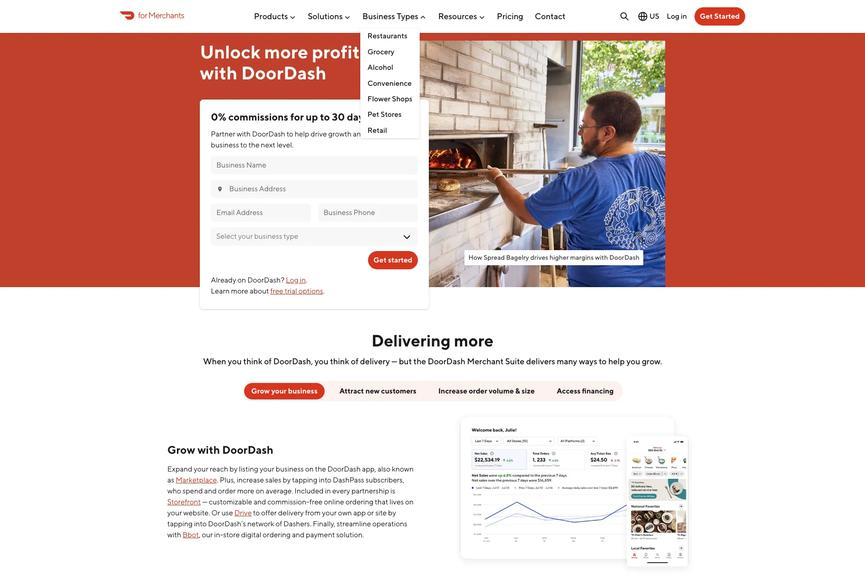 Task type: locate. For each thing, give the bounding box(es) containing it.
grow inside button
[[251, 387, 270, 396]]

suite
[[505, 357, 524, 367]]

2 you from the left
[[315, 357, 328, 367]]

solution.
[[336, 531, 364, 540]]

. up options
[[306, 276, 307, 285]]

Email Address email field
[[216, 208, 305, 218]]

0 horizontal spatial you
[[228, 357, 242, 367]]

reach
[[210, 465, 228, 474]]

is
[[390, 487, 395, 496]]

by inside the to offer delivery from your own app or site by tapping into doordash's network of dashers. finally, streamline operations with
[[388, 509, 396, 518]]

1 horizontal spatial free
[[310, 498, 323, 507]]

next
[[261, 141, 275, 149]]

1 horizontal spatial .
[[306, 276, 307, 285]]

spread bagelry image
[[389, 40, 665, 287]]

into up included
[[319, 476, 331, 485]]

1 vertical spatial ordering
[[263, 531, 291, 540]]

partnership
[[351, 487, 389, 496]]

0 vertical spatial the
[[249, 141, 259, 149]]

ordering for that
[[346, 498, 373, 507]]

free up from
[[310, 498, 323, 507]]

1 vertical spatial grow
[[167, 444, 195, 457]]

size
[[522, 387, 535, 396]]

drive
[[234, 509, 252, 518]]

2 vertical spatial the
[[315, 465, 326, 474]]

ordering for and
[[263, 531, 291, 540]]

with up 0%
[[200, 62, 237, 84]]

2 vertical spatial .
[[217, 476, 218, 485]]

how spread bagelry drives higher margins with doordash link
[[465, 251, 643, 265]]

1 horizontal spatial the
[[315, 465, 326, 474]]

increase order volume & size
[[438, 387, 535, 396]]

1 vertical spatial get
[[373, 256, 387, 265]]

1 vertical spatial —
[[202, 498, 207, 507]]

to offer delivery from your own app or site by tapping into doordash's network of dashers. finally, streamline operations with
[[167, 509, 407, 540]]

by up plus, at the bottom left
[[230, 465, 238, 474]]

1 horizontal spatial tapping
[[292, 476, 317, 485]]

doordash inside partner with doordash to help drive growth and take your business to the next level.
[[252, 130, 285, 138]]

1 horizontal spatial by
[[283, 476, 291, 485]]

options
[[299, 287, 323, 296]]

to inside the to offer delivery from your own app or site by tapping into doordash's network of dashers. finally, streamline operations with
[[253, 509, 260, 518]]

log in link up "free trial options" link
[[286, 276, 306, 285]]

drive
[[311, 130, 327, 138]]

doordash up dashpass in the bottom left of the page
[[327, 465, 361, 474]]

1 horizontal spatial log in link
[[667, 12, 687, 20]]

offer
[[261, 509, 277, 518]]

1 horizontal spatial into
[[319, 476, 331, 485]]

1 vertical spatial delivery
[[278, 509, 304, 518]]

help right ways
[[608, 357, 625, 367]]

trial
[[285, 287, 297, 296]]

business inside "expand your reach by listing your business on the doordash app, also known as"
[[276, 465, 304, 474]]

order down plus, at the bottom left
[[218, 487, 236, 496]]

the up included
[[315, 465, 326, 474]]

the inside partner with doordash to help drive growth and take your business to the next level.
[[249, 141, 259, 149]]

with right partner
[[237, 130, 251, 138]]

expand your reach by listing your business on the doordash app, also known as
[[167, 465, 414, 485]]

doordash right margins
[[609, 254, 639, 262]]

in up "free trial options" link
[[300, 276, 306, 285]]

0 horizontal spatial ordering
[[263, 531, 291, 540]]

dashers.
[[284, 520, 311, 529]]

2 horizontal spatial you
[[626, 357, 640, 367]]

your down online
[[322, 509, 337, 518]]

0 horizontal spatial help
[[295, 130, 309, 138]]

you left grow.
[[626, 357, 640, 367]]

0 vertical spatial ordering
[[346, 498, 373, 507]]

— left but
[[391, 357, 397, 367]]

of inside the to offer delivery from your own app or site by tapping into doordash's network of dashers. finally, streamline operations with
[[276, 520, 282, 529]]

on right the lives
[[405, 498, 414, 507]]

— up website.
[[202, 498, 207, 507]]

on inside . plus, increase sales by tapping into dashpass subscribers, who spend and order more on average. included in every partnership is storefront
[[256, 487, 264, 496]]

of up attract
[[351, 357, 358, 367]]

of
[[264, 357, 272, 367], [351, 357, 358, 367], [276, 520, 282, 529]]

and right spend
[[204, 487, 217, 496]]

grocery
[[367, 47, 394, 56]]

free trial options link
[[270, 287, 323, 296]]

doordash up listing at bottom
[[222, 444, 273, 457]]

grow inside chevron right tab panel
[[167, 444, 195, 457]]

in inside . plus, increase sales by tapping into dashpass subscribers, who spend and order more on average. included in every partnership is storefront
[[325, 487, 331, 496]]

order inside button
[[469, 387, 487, 396]]

1 vertical spatial in
[[300, 276, 306, 285]]

0 horizontal spatial by
[[230, 465, 238, 474]]

1 think from the left
[[243, 357, 262, 367]]

. plus, increase sales by tapping into dashpass subscribers, who spend and order more on average. included in every partnership is storefront
[[167, 476, 404, 507]]

streamline
[[337, 520, 371, 529]]

to right up
[[320, 111, 330, 123]]

app,
[[362, 465, 376, 474]]

more down products link
[[264, 41, 308, 63]]

3 you from the left
[[626, 357, 640, 367]]

1 vertical spatial by
[[283, 476, 291, 485]]

already
[[211, 276, 236, 285]]

your up sales
[[260, 465, 274, 474]]

digital
[[241, 531, 261, 540]]

1 horizontal spatial delivery
[[360, 357, 390, 367]]

on down increase on the bottom left
[[256, 487, 264, 496]]

average.
[[266, 487, 293, 496]]

2 vertical spatial by
[[388, 509, 396, 518]]

. left plus, at the bottom left
[[217, 476, 218, 485]]

up
[[306, 111, 318, 123]]

attract new customers
[[339, 387, 416, 396]]

2 horizontal spatial by
[[388, 509, 396, 518]]

1 vertical spatial order
[[218, 487, 236, 496]]

0 horizontal spatial into
[[194, 520, 207, 529]]

log in link right us
[[667, 12, 687, 20]]

1 vertical spatial log
[[286, 276, 298, 285]]

1 horizontal spatial get
[[700, 12, 713, 21]]

1 vertical spatial tapping
[[167, 520, 193, 529]]

think right when
[[243, 357, 262, 367]]

0 horizontal spatial the
[[249, 141, 259, 149]]

1 horizontal spatial think
[[330, 357, 349, 367]]

to up network
[[253, 509, 260, 518]]

commissions
[[228, 111, 288, 123]]

into up the ,
[[194, 520, 207, 529]]

our
[[202, 531, 213, 540]]

1 horizontal spatial ordering
[[346, 498, 373, 507]]

with inside partner with doordash to help drive growth and take your business to the next level.
[[237, 130, 251, 138]]

log in link
[[667, 12, 687, 20], [286, 276, 306, 285]]

into inside the to offer delivery from your own app or site by tapping into doordash's network of dashers. finally, streamline operations with
[[194, 520, 207, 529]]

tapping
[[292, 476, 317, 485], [167, 520, 193, 529]]

grow your business
[[251, 387, 317, 396]]

by right site
[[388, 509, 396, 518]]

you right when
[[228, 357, 242, 367]]

us
[[649, 12, 659, 21]]

business down doordash, at the bottom left of page
[[288, 387, 317, 396]]

storefront
[[167, 498, 201, 507]]

0 horizontal spatial free
[[270, 287, 283, 296]]

also
[[377, 465, 390, 474]]

order left volume
[[469, 387, 487, 396]]

doordash,
[[273, 357, 313, 367]]

and inside partner with doordash to help drive growth and take your business to the next level.
[[353, 130, 365, 138]]

that
[[375, 498, 388, 507]]

0 vertical spatial into
[[319, 476, 331, 485]]

0 horizontal spatial —
[[202, 498, 207, 507]]

0 vertical spatial order
[[469, 387, 487, 396]]

access
[[557, 387, 581, 396]]

2 vertical spatial in
[[325, 487, 331, 496]]

operations
[[372, 520, 407, 529]]

0 horizontal spatial delivery
[[278, 509, 304, 518]]

1 horizontal spatial log
[[667, 12, 679, 20]]

tapping up included
[[292, 476, 317, 485]]

doordash inside the unlock more profits with doordash
[[241, 62, 326, 84]]

0 horizontal spatial in
[[300, 276, 306, 285]]

0 vertical spatial business
[[211, 141, 239, 149]]

your down storefront
[[167, 509, 182, 518]]

0 vertical spatial for
[[138, 11, 147, 20]]

products link
[[254, 8, 296, 25]]

or
[[211, 509, 220, 518]]

business
[[362, 11, 395, 21]]

0 vertical spatial .
[[306, 276, 307, 285]]

grow with doordash tab list
[[153, 382, 712, 576]]

2 vertical spatial business
[[276, 465, 304, 474]]

your inside partner with doordash to help drive growth and take your business to the next level.
[[382, 130, 397, 138]]

help inside partner with doordash to help drive growth and take your business to the next level.
[[295, 130, 309, 138]]

with right margins
[[595, 254, 608, 262]]

access financing button
[[549, 383, 621, 400]]

on right already
[[238, 276, 246, 285]]

growth
[[328, 130, 351, 138]]

help
[[295, 130, 309, 138], [608, 357, 625, 367]]

2 horizontal spatial in
[[681, 12, 687, 20]]

app
[[353, 509, 366, 518]]

0 horizontal spatial tapping
[[167, 520, 193, 529]]

0 horizontal spatial order
[[218, 487, 236, 496]]

get inside get started button
[[373, 256, 387, 265]]

,
[[199, 531, 200, 540]]

0 vertical spatial get
[[700, 12, 713, 21]]

get started button
[[694, 7, 745, 26]]

increase order volume & size button
[[431, 383, 542, 400]]

convenience link
[[360, 76, 420, 91]]

your up marketplace
[[194, 465, 208, 474]]

1 horizontal spatial —
[[391, 357, 397, 367]]

online
[[324, 498, 344, 507]]

in inside already on doordash? log in . learn more about free trial options .
[[300, 276, 306, 285]]

grocery link
[[360, 44, 420, 60]]

0 vertical spatial help
[[295, 130, 309, 138]]

0 vertical spatial free
[[270, 287, 283, 296]]

by up average.
[[283, 476, 291, 485]]

into
[[319, 476, 331, 485], [194, 520, 207, 529]]

ordering
[[346, 498, 373, 507], [263, 531, 291, 540]]

business down partner
[[211, 141, 239, 149]]

with inside the to offer delivery from your own app or site by tapping into doordash's network of dashers. finally, streamline operations with
[[167, 531, 181, 540]]

delivery up new on the left bottom of the page
[[360, 357, 390, 367]]

1 vertical spatial business
[[288, 387, 317, 396]]

help left the drive
[[295, 130, 309, 138]]

log up trial
[[286, 276, 298, 285]]

tapping inside . plus, increase sales by tapping into dashpass subscribers, who spend and order more on average. included in every partnership is storefront
[[292, 476, 317, 485]]

0 vertical spatial log
[[667, 12, 679, 20]]

with up reach on the left
[[197, 444, 220, 457]]

in-
[[214, 531, 223, 540]]

included
[[295, 487, 324, 496]]

you right doordash, at the bottom left of page
[[315, 357, 328, 367]]

tapping up bbot
[[167, 520, 193, 529]]

0 horizontal spatial think
[[243, 357, 262, 367]]

1 horizontal spatial grow
[[251, 387, 270, 396]]

doordash up 0% commissions for up to 30 days at the top
[[241, 62, 326, 84]]

on inside '— customizable and commission-free online ordering that lives on your website. or use'
[[405, 498, 414, 507]]

1 vertical spatial .
[[323, 287, 325, 296]]

0 vertical spatial log in link
[[667, 12, 687, 20]]

2 think from the left
[[330, 357, 349, 367]]

1 vertical spatial into
[[194, 520, 207, 529]]

ordering inside '— customizable and commission-free online ordering that lives on your website. or use'
[[346, 498, 373, 507]]

delivery inside the to offer delivery from your own app or site by tapping into doordash's network of dashers. finally, streamline operations with
[[278, 509, 304, 518]]

1 horizontal spatial order
[[469, 387, 487, 396]]

business up sales
[[276, 465, 304, 474]]

the right but
[[413, 357, 426, 367]]

partner with doordash to help drive growth and take your business to the next level.
[[211, 130, 397, 149]]

0 horizontal spatial get
[[373, 256, 387, 265]]

0 horizontal spatial log in link
[[286, 276, 306, 285]]

.
[[306, 276, 307, 285], [323, 287, 325, 296], [217, 476, 218, 485]]

contact
[[535, 11, 566, 21]]

1 vertical spatial for
[[290, 111, 304, 123]]

delivery
[[360, 357, 390, 367], [278, 509, 304, 518]]

free inside already on doordash? log in . learn more about free trial options .
[[270, 287, 283, 296]]

your inside '— customizable and commission-free online ordering that lives on your website. or use'
[[167, 509, 182, 518]]

0 vertical spatial tapping
[[292, 476, 317, 485]]

with left bbot
[[167, 531, 181, 540]]

0 horizontal spatial .
[[217, 476, 218, 485]]

for left merchants
[[138, 11, 147, 20]]

pet stores
[[367, 110, 402, 119]]

ordering up 'app' on the bottom of page
[[346, 498, 373, 507]]

of up bbot , our in-store digital ordering and payment solution.
[[276, 520, 282, 529]]

more right learn
[[231, 287, 248, 296]]

2 horizontal spatial .
[[323, 287, 325, 296]]

1 horizontal spatial you
[[315, 357, 328, 367]]

in
[[681, 12, 687, 20], [300, 276, 306, 285], [325, 487, 331, 496]]

more inside . plus, increase sales by tapping into dashpass subscribers, who spend and order more on average. included in every partnership is storefront
[[237, 487, 254, 496]]

into inside . plus, increase sales by tapping into dashpass subscribers, who spend and order more on average. included in every partnership is storefront
[[319, 476, 331, 485]]

order inside . plus, increase sales by tapping into dashpass subscribers, who spend and order more on average. included in every partnership is storefront
[[218, 487, 236, 496]]

doordash up next
[[252, 130, 285, 138]]

1 vertical spatial free
[[310, 498, 323, 507]]

0 vertical spatial by
[[230, 465, 238, 474]]

1 vertical spatial help
[[608, 357, 625, 367]]

. inside . plus, increase sales by tapping into dashpass subscribers, who spend and order more on average. included in every partnership is storefront
[[217, 476, 218, 485]]

as
[[167, 476, 174, 485]]

in right us
[[681, 12, 687, 20]]

0 vertical spatial —
[[391, 357, 397, 367]]

business inside partner with doordash to help drive growth and take your business to the next level.
[[211, 141, 239, 149]]

1 horizontal spatial for
[[290, 111, 304, 123]]

of left doordash, at the bottom left of page
[[264, 357, 272, 367]]

delivery down commission-
[[278, 509, 304, 518]]

grow for grow with doordash
[[167, 444, 195, 457]]

margins
[[570, 254, 594, 262]]

and down dashers.
[[292, 531, 304, 540]]

more down increase on the bottom left
[[237, 487, 254, 496]]

the left next
[[249, 141, 259, 149]]

1 vertical spatial the
[[413, 357, 426, 367]]

1 vertical spatial log in link
[[286, 276, 306, 285]]

doordash inside "expand your reach by listing your business on the doordash app, also known as"
[[327, 465, 361, 474]]

1 horizontal spatial of
[[276, 520, 282, 529]]

started
[[388, 256, 412, 265]]

. right trial
[[323, 287, 325, 296]]

log right us
[[667, 12, 679, 20]]

your right the take
[[382, 130, 397, 138]]

get started button
[[368, 251, 418, 270]]

site
[[375, 509, 387, 518]]

and left the take
[[353, 130, 365, 138]]

how
[[468, 254, 482, 262]]

on up included
[[305, 465, 314, 474]]

think up attract
[[330, 357, 349, 367]]

0 vertical spatial in
[[681, 12, 687, 20]]

with
[[200, 62, 237, 84], [237, 130, 251, 138], [595, 254, 608, 262], [197, 444, 220, 457], [167, 531, 181, 540]]

free left trial
[[270, 287, 283, 296]]

in up online
[[325, 487, 331, 496]]

1 you from the left
[[228, 357, 242, 367]]

by inside "expand your reach by listing your business on the doordash app, also known as"
[[230, 465, 238, 474]]

ordering down network
[[263, 531, 291, 540]]

for left up
[[290, 111, 304, 123]]

grow
[[251, 387, 270, 396], [167, 444, 195, 457]]

business
[[211, 141, 239, 149], [288, 387, 317, 396], [276, 465, 304, 474]]

and up offer
[[254, 498, 266, 507]]

get for get started
[[700, 12, 713, 21]]

1 horizontal spatial in
[[325, 487, 331, 496]]

2 horizontal spatial the
[[413, 357, 426, 367]]

financing
[[582, 387, 614, 396]]

your down doordash, at the bottom left of page
[[271, 387, 287, 396]]

attract new customers button
[[332, 383, 424, 400]]

get inside get started button
[[700, 12, 713, 21]]

delivering more
[[371, 331, 494, 350]]

0 horizontal spatial log
[[286, 276, 298, 285]]

0 vertical spatial grow
[[251, 387, 270, 396]]

0 horizontal spatial grow
[[167, 444, 195, 457]]

solutions
[[308, 11, 343, 21]]



Task type: vqa. For each thing, say whether or not it's contained in the screenshot.
the right the in
yes



Task type: describe. For each thing, give the bounding box(es) containing it.
own
[[338, 509, 352, 518]]

lives
[[390, 498, 404, 507]]

chevron right tab panel
[[153, 409, 712, 576]]

more inside already on doordash? log in . learn more about free trial options .
[[231, 287, 248, 296]]

Business Phone text field
[[324, 208, 412, 218]]

on inside "expand your reach by listing your business on the doordash app, also known as"
[[305, 465, 314, 474]]

1 horizontal spatial help
[[608, 357, 625, 367]]

retail link
[[360, 123, 420, 139]]

doordash inside "link"
[[609, 254, 639, 262]]

doordash?
[[247, 276, 284, 285]]

for merchants link
[[120, 9, 184, 22]]

Business Name text field
[[216, 160, 412, 170]]

shops
[[392, 95, 412, 103]]

sales
[[265, 476, 281, 485]]

subscribers,
[[366, 476, 404, 485]]

grow.
[[642, 357, 662, 367]]

more up merchant
[[454, 331, 494, 350]]

on inside already on doordash? log in . learn more about free trial options .
[[238, 276, 246, 285]]

doordash down the delivering more
[[428, 357, 465, 367]]

get started
[[700, 12, 740, 21]]

unlock more profits with doordash
[[200, 41, 368, 84]]

business inside button
[[288, 387, 317, 396]]

many
[[557, 357, 577, 367]]

level.
[[277, 141, 293, 149]]

with inside the unlock more profits with doordash
[[200, 62, 237, 84]]

but
[[399, 357, 412, 367]]

by inside . plus, increase sales by tapping into dashpass subscribers, who spend and order more on average. included in every partnership is storefront
[[283, 476, 291, 485]]

globe line image
[[638, 11, 649, 22]]

grow your business button
[[244, 383, 325, 400]]

known
[[392, 465, 414, 474]]

merchants
[[148, 11, 184, 20]]

0 horizontal spatial of
[[264, 357, 272, 367]]

to left next
[[240, 141, 247, 149]]

restaurants link
[[360, 29, 420, 44]]

more inside the unlock more profits with doordash
[[264, 41, 308, 63]]

finally,
[[313, 520, 335, 529]]

location pin image
[[216, 186, 224, 193]]

pricing link
[[497, 8, 523, 25]]

30
[[332, 111, 345, 123]]

your inside the to offer delivery from your own app or site by tapping into doordash's network of dashers. finally, streamline operations with
[[322, 509, 337, 518]]

flower shops link
[[360, 91, 420, 107]]

for merchants
[[138, 11, 184, 20]]

flower
[[367, 95, 390, 103]]

profits
[[312, 41, 368, 63]]

partner
[[211, 130, 235, 138]]

your inside button
[[271, 387, 287, 396]]

pricing
[[497, 11, 523, 21]]

resources
[[438, 11, 477, 21]]

payment
[[306, 531, 335, 540]]

delivering
[[371, 331, 451, 350]]

days
[[347, 111, 368, 123]]

drives
[[530, 254, 548, 262]]

business types
[[362, 11, 418, 21]]

insights you can use image
[[451, 409, 698, 576]]

spread
[[484, 254, 505, 262]]

log inside already on doordash? log in . learn more about free trial options .
[[286, 276, 298, 285]]

storefront link
[[167, 498, 201, 507]]

products
[[254, 11, 288, 21]]

— inside '— customizable and commission-free online ordering that lives on your website. or use'
[[202, 498, 207, 507]]

from
[[305, 509, 321, 518]]

solutions link
[[308, 8, 351, 25]]

free inside '— customizable and commission-free online ordering that lives on your website. or use'
[[310, 498, 323, 507]]

website.
[[183, 509, 210, 518]]

bbot
[[183, 531, 199, 540]]

drive link
[[234, 509, 252, 518]]

to up level.
[[287, 130, 293, 138]]

and inside '— customizable and commission-free online ordering that lives on your website. or use'
[[254, 498, 266, 507]]

plus,
[[220, 476, 235, 485]]

store
[[223, 531, 240, 540]]

contact link
[[535, 8, 566, 25]]

2 horizontal spatial of
[[351, 357, 358, 367]]

retail
[[367, 126, 387, 135]]

marketplace link
[[176, 476, 217, 485]]

— customizable and commission-free online ordering that lives on your website. or use
[[167, 498, 414, 518]]

merchant
[[467, 357, 504, 367]]

pet
[[367, 110, 379, 119]]

already on doordash? log in . learn more about free trial options .
[[211, 276, 325, 296]]

get for get started
[[373, 256, 387, 265]]

flower shops
[[367, 95, 412, 103]]

use
[[222, 509, 233, 518]]

pet stores link
[[360, 107, 420, 123]]

attract
[[339, 387, 364, 396]]

new
[[365, 387, 380, 396]]

spend
[[183, 487, 203, 496]]

access financing
[[557, 387, 614, 396]]

increase
[[438, 387, 467, 396]]

about
[[250, 287, 269, 296]]

expand
[[167, 465, 192, 474]]

with inside "link"
[[595, 254, 608, 262]]

0 vertical spatial delivery
[[360, 357, 390, 367]]

ways
[[579, 357, 597, 367]]

take
[[367, 130, 381, 138]]

and inside . plus, increase sales by tapping into dashpass subscribers, who spend and order more on average. included in every partnership is storefront
[[204, 487, 217, 496]]

the inside "expand your reach by listing your business on the doordash app, also known as"
[[315, 465, 326, 474]]

delivers
[[526, 357, 555, 367]]

0 horizontal spatial for
[[138, 11, 147, 20]]

tapping inside the to offer delivery from your own app or site by tapping into doordash's network of dashers. finally, streamline operations with
[[167, 520, 193, 529]]

to right ways
[[599, 357, 607, 367]]

grow for grow your business
[[251, 387, 270, 396]]

business types link
[[362, 8, 427, 25]]

Business Address text field
[[229, 184, 412, 194]]

how spread bagelry drives higher margins with doordash
[[468, 254, 639, 262]]

bbot link
[[183, 531, 199, 540]]

grow with doordash
[[167, 444, 273, 457]]

0%
[[211, 111, 226, 123]]



